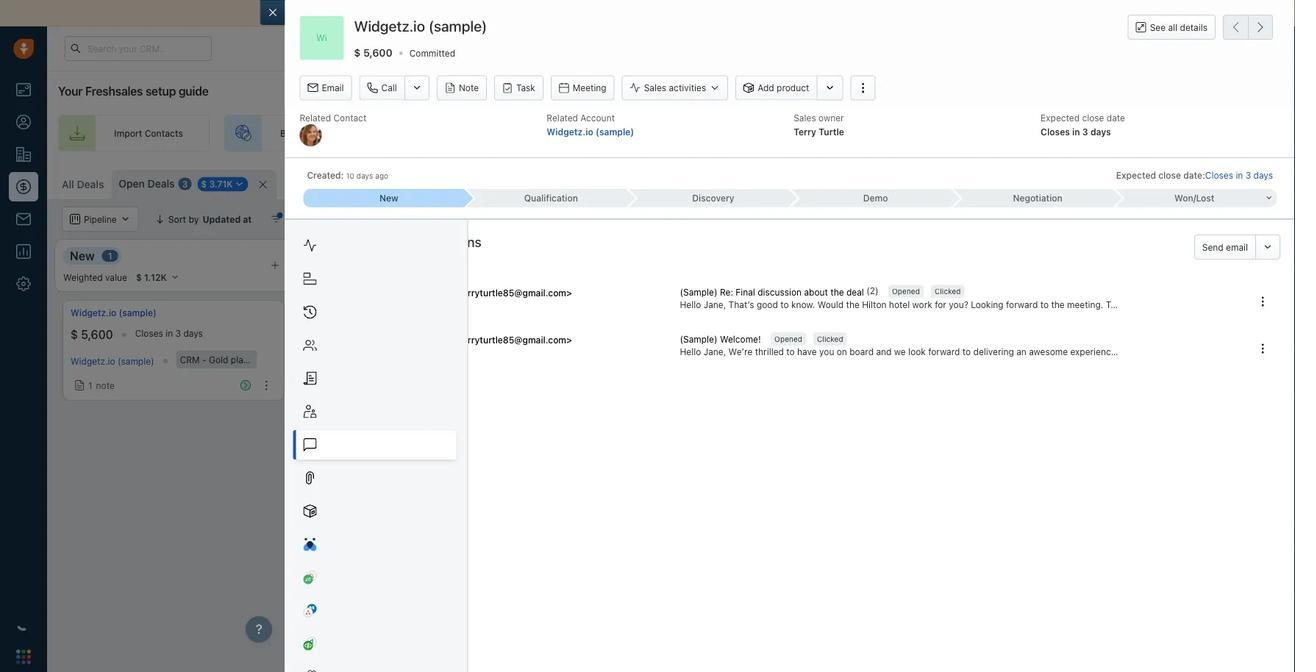 Task type: describe. For each thing, give the bounding box(es) containing it.
0 horizontal spatial your
[[318, 7, 339, 19]]

widgetz.io (sample) inside dialog
[[354, 17, 487, 35]]

know.
[[792, 300, 816, 310]]

expected for expected close date:
[[1117, 170, 1157, 181]]

hotel
[[890, 300, 910, 310]]

import deals
[[1129, 177, 1183, 188]]

hello jane, that's good to know. would the hilton hotel work for you? looking forward to the meeting. terry
[[680, 300, 1128, 310]]

demo
[[864, 193, 889, 203]]

gold for techcave (sample)
[[1135, 355, 1155, 365]]

2 techcave from the top
[[1002, 356, 1042, 366]]

1 vertical spatial qualification
[[308, 249, 379, 263]]

quotas and forecasting link
[[1085, 207, 1215, 232]]

- for widgetz.io (sample)
[[202, 355, 207, 365]]

widgetz.io inside related account widgetz.io (sample)
[[547, 126, 594, 137]]

1 techcave (sample) link from the top
[[1002, 307, 1083, 319]]

sales inside 'set up your sales pipeline' link
[[1085, 128, 1107, 138]]

send email button
[[1195, 235, 1256, 260]]

crm - gold plan monthly (sample) for widgetz.io (sample)
[[180, 355, 324, 365]]

mailbox
[[342, 7, 380, 19]]

2
[[287, 214, 293, 224]]

3 inside open deals 3
[[182, 179, 188, 189]]

1 for 1 note
[[88, 381, 92, 391]]

hello
[[680, 300, 702, 310]]

acme
[[310, 308, 334, 318]]

demo link
[[791, 189, 953, 207]]

2 horizontal spatial the
[[1052, 300, 1065, 310]]

see all details
[[1151, 22, 1208, 32]]

connect
[[274, 7, 315, 19]]

1 vertical spatial opened
[[775, 335, 803, 343]]

<terryturtle85@gmail.com> for (sample) welcome!
[[454, 335, 572, 345]]

about
[[805, 287, 829, 297]]

$ 100
[[310, 328, 340, 342]]

new link
[[304, 189, 466, 207]]

applied
[[322, 214, 354, 224]]

1 vertical spatial 5,600
[[81, 328, 113, 342]]

contact
[[334, 113, 367, 123]]

container_wx8msf4aqz5i3rn1 image inside "2 filters applied" "button"
[[271, 214, 281, 224]]

all for all deal owners
[[389, 214, 400, 224]]

open
[[119, 178, 145, 190]]

email button
[[300, 76, 352, 101]]

- for techcave (sample)
[[1129, 355, 1133, 365]]

closes in 3 days
[[135, 329, 203, 339]]

closes for expected close date:
[[1206, 170, 1234, 181]]

2 vertical spatial widgetz.io (sample) link
[[71, 356, 154, 366]]

quotas and forecasting
[[1099, 214, 1200, 224]]

import contacts link
[[58, 115, 210, 152]]

gold for widgetz.io (sample)
[[209, 355, 228, 365]]

1 horizontal spatial to
[[781, 300, 789, 310]]

1 vertical spatial $ 5,600
[[71, 328, 113, 342]]

hilton
[[863, 300, 887, 310]]

owners
[[424, 214, 454, 224]]

your freshsales setup guide
[[58, 84, 209, 98]]

2 horizontal spatial to
[[1041, 300, 1049, 310]]

monthly for widgetz.io (sample)
[[251, 355, 285, 365]]

1 vertical spatial discovery
[[546, 249, 601, 263]]

negotiation link
[[953, 189, 1115, 207]]

task button
[[495, 76, 544, 101]]

all
[[1169, 22, 1178, 32]]

set up your sales pipeline
[[1033, 128, 1143, 138]]

crm for widgetz.io (sample)
[[180, 355, 200, 365]]

related for related account widgetz.io (sample)
[[547, 113, 578, 123]]

1 leads from the left
[[351, 128, 374, 138]]

connect your mailbox
[[274, 7, 380, 19]]

settings
[[1059, 177, 1094, 188]]

turtle inside sales owner terry turtle
[[819, 126, 845, 137]]

(sample) inside 'link'
[[119, 308, 157, 318]]

add product
[[758, 83, 810, 93]]

1 for 1
[[108, 251, 112, 261]]

see
[[1151, 22, 1166, 32]]

container_wx8msf4aqz5i3rn1 image for quotas and forecasting
[[1085, 214, 1095, 224]]

0 vertical spatial opened
[[893, 288, 921, 296]]

add deal button
[[1223, 170, 1289, 195]]

new inside 'link'
[[380, 193, 399, 203]]

10
[[346, 172, 355, 180]]

close for date:
[[1159, 170, 1182, 181]]

monthly for techcave (sample)
[[1177, 355, 1211, 365]]

deals for open
[[148, 178, 175, 190]]

import contacts
[[114, 128, 183, 138]]

2 leads from the left
[[664, 128, 686, 138]]

⌘ o
[[359, 180, 377, 190]]

import for import deals
[[1129, 177, 1157, 188]]

(sample) inside related account widgetz.io (sample)
[[596, 126, 635, 137]]

create sales sequence
[[840, 128, 936, 138]]

pipeline
[[1109, 128, 1143, 138]]

route leads to your team link
[[580, 115, 769, 152]]

freshsales
[[85, 84, 143, 98]]

won
[[1175, 193, 1194, 203]]

1 horizontal spatial your
[[700, 128, 719, 138]]

2 techcave (sample) from the top
[[1002, 356, 1081, 366]]

meeting button
[[551, 76, 615, 101]]

closes in 3 days link
[[1206, 169, 1274, 182]]

widgetz.io (sample) dialog
[[260, 0, 1296, 673]]

setup
[[146, 84, 176, 98]]

freshworks switcher image
[[16, 650, 31, 665]]

terry turtle <terryturtle85@gmail.com> for (sample) welcome!
[[402, 335, 572, 345]]

looking
[[972, 300, 1004, 310]]

0 horizontal spatial to
[[689, 128, 697, 138]]

1 vertical spatial widgetz.io (sample)
[[71, 308, 157, 318]]

days inside the expected close date closes in 3 days
[[1091, 126, 1112, 137]]

welcome!
[[720, 334, 761, 344]]

2 techcave (sample) link from the top
[[1002, 356, 1081, 366]]

(sample) welcome! link
[[680, 333, 764, 346]]

won / lost
[[1175, 193, 1215, 203]]

o
[[370, 180, 377, 190]]

Search your CRM... text field
[[65, 36, 212, 61]]

connect your mailbox link
[[274, 7, 382, 19]]

final
[[736, 287, 756, 297]]

details
[[1181, 22, 1208, 32]]

jane,
[[704, 300, 727, 310]]

1 vertical spatial widgetz.io (sample) link
[[71, 307, 157, 319]]

good
[[757, 300, 778, 310]]

would
[[818, 300, 844, 310]]

note button
[[437, 76, 487, 101]]

up
[[1050, 128, 1061, 138]]

add for add deal
[[1243, 177, 1260, 188]]

deal for all
[[402, 214, 421, 224]]

for
[[935, 300, 947, 310]]

more...
[[314, 180, 344, 190]]

/
[[1194, 193, 1197, 203]]

import deals button
[[1109, 170, 1191, 195]]

email image
[[1150, 43, 1161, 55]]

add for add product
[[758, 83, 775, 93]]

$ 5,600 inside the widgetz.io (sample) dialog
[[354, 47, 393, 59]]

forward
[[1007, 300, 1039, 310]]

1 note
[[88, 381, 115, 391]]

negotiation
[[1014, 193, 1063, 203]]

0 horizontal spatial clicked
[[818, 335, 844, 343]]

expected for expected close date
[[1041, 113, 1080, 123]]

qualification link
[[466, 189, 628, 207]]

ago
[[375, 172, 389, 180]]

the inside (sample) re: final discussion about the deal (2)
[[831, 287, 844, 297]]

send
[[1203, 242, 1224, 252]]

$ inside the widgetz.io (sample) dialog
[[354, 47, 361, 59]]

turtle for (sample) welcome!
[[426, 335, 451, 345]]



Task type: locate. For each thing, give the bounding box(es) containing it.
$ 5,600 up 'call' button
[[354, 47, 393, 59]]

container_wx8msf4aqz5i3rn1 image inside the quotas and forecasting link
[[1085, 214, 1095, 224]]

add up search field
[[1243, 177, 1260, 188]]

to right forward
[[1041, 300, 1049, 310]]

(sample) re: final discussion about the deal button
[[680, 286, 867, 298]]

1 horizontal spatial leads
[[664, 128, 686, 138]]

deal
[[847, 287, 865, 297]]

closes inside the expected close date closes in 3 days
[[1041, 126, 1071, 137]]

related left account
[[547, 113, 578, 123]]

0 vertical spatial techcave (sample)
[[1002, 308, 1083, 318]]

opened
[[893, 288, 921, 296], [775, 335, 803, 343]]

2 terry turtle <terryturtle85@gmail.com> from the top
[[402, 335, 572, 345]]

close left date:
[[1159, 170, 1182, 181]]

widgetz.io
[[354, 17, 425, 35], [547, 126, 594, 137], [71, 308, 116, 318], [71, 356, 115, 366]]

0 horizontal spatial container_wx8msf4aqz5i3rn1 image
[[74, 381, 85, 391]]

bring in website leads link
[[224, 115, 400, 152]]

5,600 up 1 note
[[81, 328, 113, 342]]

1 horizontal spatial import
[[1129, 177, 1157, 188]]

0 horizontal spatial sales
[[644, 83, 667, 93]]

call button
[[360, 76, 405, 101]]

1 vertical spatial techcave
[[1002, 356, 1042, 366]]

add left product
[[758, 83, 775, 93]]

discovery inside the widgetz.io (sample) dialog
[[693, 193, 735, 203]]

terry turtle <terryturtle85@gmail.com>
[[402, 288, 572, 298], [402, 335, 572, 345]]

all down new 'link'
[[389, 214, 400, 224]]

(2)
[[867, 286, 879, 296]]

days inside created: 10 days ago
[[357, 172, 373, 180]]

widgetz.io (sample) link down account
[[547, 126, 635, 137]]

opened up hello jane, that's good to know. would the hilton hotel work for you? looking forward to the meeting. terry
[[893, 288, 921, 296]]

new down all deals
[[70, 249, 95, 263]]

deal up recent conversations
[[402, 214, 421, 224]]

1 plan from the left
[[231, 355, 249, 365]]

0 horizontal spatial expected
[[1041, 113, 1080, 123]]

committed
[[410, 48, 456, 58]]

-
[[202, 355, 207, 365], [1129, 355, 1133, 365]]

close up set up your sales pipeline
[[1083, 113, 1105, 123]]

2 - from the left
[[1129, 355, 1133, 365]]

1 horizontal spatial 1
[[108, 251, 112, 261]]

1 horizontal spatial close
[[1159, 170, 1182, 181]]

crm - gold plan monthly (sample) for techcave (sample)
[[1106, 355, 1250, 365]]

1 horizontal spatial sales
[[794, 113, 817, 123]]

lost
[[1197, 193, 1215, 203]]

all for all deals
[[62, 178, 74, 191]]

new down ago
[[380, 193, 399, 203]]

0 horizontal spatial monthly
[[251, 355, 285, 365]]

12 more... button
[[281, 174, 352, 195]]

all deal owners button
[[363, 207, 464, 232]]

2 crm from the left
[[1106, 355, 1126, 365]]

2 sales from the left
[[1085, 128, 1107, 138]]

discovery link
[[628, 189, 791, 207]]

deals inside button
[[1159, 177, 1183, 188]]

open deals link
[[119, 177, 175, 191]]

0 vertical spatial new
[[380, 193, 399, 203]]

deal for add
[[1262, 177, 1281, 188]]

container_wx8msf4aqz5i3rn1 image for 1
[[74, 381, 85, 391]]

(sample) inside button
[[680, 334, 718, 344]]

add
[[758, 83, 775, 93], [1243, 177, 1260, 188]]

0 vertical spatial closes
[[1041, 126, 1071, 137]]

1 vertical spatial <terryturtle85@gmail.com>
[[454, 335, 572, 345]]

1 crm - gold plan monthly (sample) from the left
[[180, 355, 324, 365]]

(sample) for (sample) re: final discussion about the deal (2)
[[680, 287, 718, 297]]

sales activities
[[644, 83, 707, 93]]

1 vertical spatial terry turtle <terryturtle85@gmail.com>
[[402, 335, 572, 345]]

close inside the expected close date closes in 3 days
[[1083, 113, 1105, 123]]

related inside related account widgetz.io (sample)
[[547, 113, 578, 123]]

route
[[636, 128, 661, 138]]

1 (sample) from the top
[[680, 287, 718, 297]]

1 horizontal spatial 5,600
[[364, 47, 393, 59]]

2 horizontal spatial container_wx8msf4aqz5i3rn1 image
[[1085, 214, 1095, 224]]

(sample)
[[429, 17, 487, 35], [596, 126, 635, 137], [119, 308, 157, 318], [351, 308, 389, 318], [1045, 308, 1083, 318], [287, 355, 324, 365], [1213, 355, 1250, 365], [118, 356, 154, 366], [1044, 356, 1081, 366]]

0 horizontal spatial crm
[[180, 355, 200, 365]]

1 monthly from the left
[[251, 355, 285, 365]]

0 horizontal spatial add
[[758, 83, 775, 93]]

deal up search field
[[1262, 177, 1281, 188]]

add product button
[[736, 76, 817, 101]]

closes
[[1041, 126, 1071, 137], [1206, 170, 1234, 181], [135, 329, 163, 339]]

(sample) re: final discussion about the deal link
[[680, 286, 867, 298]]

1 vertical spatial clicked
[[818, 335, 844, 343]]

$ 5,600 up 1 note
[[71, 328, 113, 342]]

(sample) down hello
[[680, 334, 718, 344]]

1 horizontal spatial container_wx8msf4aqz5i3rn1 image
[[373, 214, 383, 224]]

terry
[[794, 126, 817, 137], [402, 288, 424, 298], [1107, 300, 1128, 310], [402, 335, 424, 345]]

container_wx8msf4aqz5i3rn1 image
[[271, 214, 281, 224], [1085, 214, 1095, 224], [74, 381, 85, 391]]

your
[[58, 84, 83, 98]]

expected
[[1041, 113, 1080, 123], [1117, 170, 1157, 181]]

owner
[[819, 113, 845, 123]]

2 vertical spatial turtle
[[426, 335, 451, 345]]

1 horizontal spatial add
[[1243, 177, 1260, 188]]

expected inside the expected close date closes in 3 days
[[1041, 113, 1080, 123]]

container_wx8msf4aqz5i3rn1 image left 1 note
[[74, 381, 85, 391]]

to down discussion
[[781, 300, 789, 310]]

3 inside the expected close date closes in 3 days
[[1083, 126, 1089, 137]]

sales left 'activities'
[[644, 83, 667, 93]]

2 horizontal spatial container_wx8msf4aqz5i3rn1 image
[[1045, 177, 1055, 188]]

1 horizontal spatial closes
[[1041, 126, 1071, 137]]

set
[[1033, 128, 1048, 138]]

container_wx8msf4aqz5i3rn1 image inside all deal owners button
[[373, 214, 383, 224]]

settings button
[[1037, 170, 1102, 195]]

see all details button
[[1129, 15, 1216, 40]]

1
[[108, 251, 112, 261], [88, 381, 92, 391]]

2 (sample) from the top
[[680, 334, 718, 344]]

(sample) inside (sample) re: final discussion about the deal (2)
[[680, 287, 718, 297]]

account
[[581, 113, 615, 123]]

⌘
[[359, 180, 367, 190]]

0 vertical spatial add
[[758, 83, 775, 93]]

1 vertical spatial new
[[70, 249, 95, 263]]

created: 10 days ago
[[307, 170, 389, 181]]

note
[[96, 381, 115, 391]]

1 horizontal spatial the
[[847, 300, 860, 310]]

1 related from the left
[[300, 113, 331, 123]]

sales left owner
[[794, 113, 817, 123]]

(sample) up hello
[[680, 287, 718, 297]]

0 vertical spatial discovery
[[693, 193, 735, 203]]

deals up won
[[1159, 177, 1183, 188]]

2 horizontal spatial your
[[1063, 128, 1082, 138]]

1 - from the left
[[202, 355, 207, 365]]

1 vertical spatial expected
[[1117, 170, 1157, 181]]

container_wx8msf4aqz5i3rn1 image left quotas
[[1085, 214, 1095, 224]]

sales inside sales owner terry turtle
[[794, 113, 817, 123]]

expected down pipeline
[[1117, 170, 1157, 181]]

sales
[[871, 128, 893, 138], [1085, 128, 1107, 138]]

5,600 up 'call' button
[[364, 47, 393, 59]]

0 horizontal spatial $ 5,600
[[71, 328, 113, 342]]

container_wx8msf4aqz5i3rn1 image down $ 100
[[313, 378, 324, 388]]

qualification
[[525, 193, 578, 203], [308, 249, 379, 263]]

100
[[320, 328, 340, 342]]

container_wx8msf4aqz5i3rn1 image down new 'link'
[[373, 214, 383, 224]]

to left team
[[689, 128, 697, 138]]

in
[[1073, 126, 1081, 137], [305, 128, 313, 138], [1237, 170, 1244, 181], [166, 329, 173, 339]]

0 horizontal spatial opened
[[775, 335, 803, 343]]

0 horizontal spatial close
[[1083, 113, 1105, 123]]

1 horizontal spatial -
[[1129, 355, 1133, 365]]

1 crm from the left
[[180, 355, 200, 365]]

0 vertical spatial terry turtle <terryturtle85@gmail.com>
[[402, 288, 572, 298]]

date:
[[1184, 170, 1206, 181]]

all inside button
[[389, 214, 400, 224]]

1 horizontal spatial qualification
[[525, 193, 578, 203]]

create
[[840, 128, 868, 138]]

0 horizontal spatial crm - gold plan monthly (sample)
[[180, 355, 324, 365]]

1 horizontal spatial all
[[389, 214, 400, 224]]

clicked up for
[[935, 288, 961, 296]]

2 filters applied
[[287, 214, 354, 224]]

terry turtle <terryturtle85@gmail.com> for (sample) re: final discussion about the deal
[[402, 288, 572, 298]]

0 horizontal spatial leads
[[351, 128, 374, 138]]

leads down contact
[[351, 128, 374, 138]]

Search field
[[1216, 207, 1290, 232]]

the left meeting.
[[1052, 300, 1065, 310]]

deals for import
[[1159, 177, 1183, 188]]

re:
[[720, 287, 734, 297]]

import inside button
[[1129, 177, 1157, 188]]

1 vertical spatial import
[[1129, 177, 1157, 188]]

techcave down forward
[[1002, 356, 1042, 366]]

leads right route
[[664, 128, 686, 138]]

plan for widgetz.io (sample)
[[231, 355, 249, 365]]

1 horizontal spatial plan
[[1157, 355, 1175, 365]]

1 techcave from the top
[[1002, 308, 1042, 318]]

1 horizontal spatial crm
[[1106, 355, 1126, 365]]

all deal owners
[[389, 214, 454, 224]]

gold
[[209, 355, 228, 365], [1135, 355, 1155, 365]]

opened down the know.
[[775, 335, 803, 343]]

sales inside create sales sequence link
[[871, 128, 893, 138]]

import for import contacts
[[114, 128, 142, 138]]

1 horizontal spatial new
[[380, 193, 399, 203]]

expected close date: closes in 3 days
[[1117, 170, 1274, 181]]

clicked down would
[[818, 335, 844, 343]]

techcave right you?
[[1002, 308, 1042, 318]]

bring
[[280, 128, 303, 138]]

1 vertical spatial all
[[389, 214, 400, 224]]

1 horizontal spatial $
[[310, 328, 317, 342]]

work
[[913, 300, 933, 310]]

2 monthly from the left
[[1177, 355, 1211, 365]]

1 horizontal spatial deals
[[148, 178, 175, 190]]

open deals 3
[[119, 178, 188, 190]]

0 horizontal spatial -
[[202, 355, 207, 365]]

all left open
[[62, 178, 74, 191]]

2 crm - gold plan monthly (sample) from the left
[[1106, 355, 1250, 365]]

1 vertical spatial add
[[1243, 177, 1260, 188]]

0 vertical spatial <terryturtle85@gmail.com>
[[454, 288, 572, 298]]

widgetz.io (sample) up note
[[71, 356, 154, 366]]

date
[[1107, 113, 1126, 123]]

1 horizontal spatial discovery
[[693, 193, 735, 203]]

sales left pipeline
[[1085, 128, 1107, 138]]

container_wx8msf4aqz5i3rn1 image inside settings popup button
[[1045, 177, 1055, 188]]

close
[[1083, 113, 1105, 123], [1159, 170, 1182, 181]]

product
[[777, 83, 810, 93]]

turtle for (sample) re: final discussion about the deal
[[426, 288, 451, 298]]

1 vertical spatial container_wx8msf4aqz5i3rn1 image
[[373, 214, 383, 224]]

related up bring in website leads
[[300, 113, 331, 123]]

wi
[[316, 33, 327, 43]]

widgetz.io inside 'link'
[[71, 308, 116, 318]]

import left contacts
[[114, 128, 142, 138]]

0 vertical spatial turtle
[[819, 126, 845, 137]]

1 horizontal spatial clicked
[[935, 288, 961, 296]]

sales activities button
[[622, 76, 736, 101], [622, 76, 729, 101]]

2 horizontal spatial closes
[[1206, 170, 1234, 181]]

1 vertical spatial techcave (sample)
[[1002, 356, 1081, 366]]

1 techcave (sample) from the top
[[1002, 308, 1083, 318]]

you?
[[950, 300, 969, 310]]

related for related contact
[[300, 113, 331, 123]]

set up your sales pipeline link
[[977, 115, 1169, 152]]

and
[[1132, 214, 1148, 224]]

1 horizontal spatial crm - gold plan monthly (sample)
[[1106, 355, 1250, 365]]

5,600 inside the widgetz.io (sample) dialog
[[364, 47, 393, 59]]

qualification inside the widgetz.io (sample) dialog
[[525, 193, 578, 203]]

0 vertical spatial $ 5,600
[[354, 47, 393, 59]]

1 horizontal spatial container_wx8msf4aqz5i3rn1 image
[[271, 214, 281, 224]]

meeting.
[[1068, 300, 1104, 310]]

1 horizontal spatial opened
[[893, 288, 921, 296]]

plan for techcave (sample)
[[1157, 355, 1175, 365]]

0 horizontal spatial qualification
[[308, 249, 379, 263]]

widgetz.io (sample) link up closes in 3 days
[[71, 307, 157, 319]]

2 plan from the left
[[1157, 355, 1175, 365]]

1 vertical spatial techcave (sample) link
[[1002, 356, 1081, 366]]

1 horizontal spatial expected
[[1117, 170, 1157, 181]]

sales owner terry turtle
[[794, 113, 845, 137]]

0 horizontal spatial deals
[[77, 178, 104, 191]]

1 vertical spatial (sample)
[[680, 334, 718, 344]]

1 vertical spatial deal
[[402, 214, 421, 224]]

sales right create
[[871, 128, 893, 138]]

discovery down team
[[693, 193, 735, 203]]

recent
[[351, 234, 394, 250]]

2 gold from the left
[[1135, 355, 1155, 365]]

2 vertical spatial container_wx8msf4aqz5i3rn1 image
[[313, 378, 324, 388]]

website
[[315, 128, 348, 138]]

leads
[[351, 128, 374, 138], [664, 128, 686, 138]]

0 horizontal spatial import
[[114, 128, 142, 138]]

0 vertical spatial qualification
[[525, 193, 578, 203]]

widgetz.io (sample) link up note
[[71, 356, 154, 366]]

0 vertical spatial 1
[[108, 251, 112, 261]]

acme inc (sample) link
[[310, 307, 389, 319]]

acme inc (sample)
[[310, 308, 389, 318]]

your left team
[[700, 128, 719, 138]]

1 <terryturtle85@gmail.com> from the top
[[454, 288, 572, 298]]

turtle
[[819, 126, 845, 137], [426, 288, 451, 298], [426, 335, 451, 345]]

0 horizontal spatial plan
[[231, 355, 249, 365]]

0 horizontal spatial container_wx8msf4aqz5i3rn1 image
[[313, 378, 324, 388]]

0 vertical spatial sales
[[644, 83, 667, 93]]

discovery down qualification link
[[546, 249, 601, 263]]

container_wx8msf4aqz5i3rn1 image left the 2 on the top of page
[[271, 214, 281, 224]]

0 vertical spatial techcave
[[1002, 308, 1042, 318]]

sales for sales owner terry turtle
[[794, 113, 817, 123]]

in inside the expected close date closes in 3 days
[[1073, 126, 1081, 137]]

2 <terryturtle85@gmail.com> from the top
[[454, 335, 572, 345]]

close image
[[1274, 10, 1281, 17]]

conversations
[[397, 234, 482, 250]]

container_wx8msf4aqz5i3rn1 image up negotiation
[[1045, 177, 1055, 188]]

deals for all
[[77, 178, 104, 191]]

created:
[[307, 170, 344, 181]]

1 sales from the left
[[871, 128, 893, 138]]

techcave (sample)
[[1002, 308, 1083, 318], [1002, 356, 1081, 366]]

1 terry turtle <terryturtle85@gmail.com> from the top
[[402, 288, 572, 298]]

import deals group
[[1109, 170, 1216, 195]]

deals left open
[[77, 178, 104, 191]]

add deal
[[1243, 177, 1281, 188]]

2 vertical spatial closes
[[135, 329, 163, 339]]

12
[[301, 180, 311, 190]]

0 vertical spatial widgetz.io (sample) link
[[547, 126, 635, 137]]

forecasting
[[1150, 214, 1200, 224]]

0 horizontal spatial closes
[[135, 329, 163, 339]]

widgetz.io (sample) link
[[547, 126, 635, 137], [71, 307, 157, 319], [71, 356, 154, 366]]

1 horizontal spatial $ 5,600
[[354, 47, 393, 59]]

close for date
[[1083, 113, 1105, 123]]

your right up
[[1063, 128, 1082, 138]]

widgetz.io (sample) up closes in 3 days
[[71, 308, 157, 318]]

terry inside sales owner terry turtle
[[794, 126, 817, 137]]

call
[[382, 83, 397, 93]]

closes for expected close date
[[1041, 126, 1071, 137]]

(sample) welcome!
[[680, 334, 761, 344]]

2 filters applied button
[[261, 207, 363, 232]]

the up would
[[831, 287, 844, 297]]

1 gold from the left
[[209, 355, 228, 365]]

2 vertical spatial widgetz.io (sample)
[[71, 356, 154, 366]]

widgetz.io (sample) up "committed"
[[354, 17, 487, 35]]

1 horizontal spatial monthly
[[1177, 355, 1211, 365]]

2 horizontal spatial $
[[354, 47, 361, 59]]

2 related from the left
[[547, 113, 578, 123]]

1 vertical spatial 1
[[88, 381, 92, 391]]

expected up up
[[1041, 113, 1080, 123]]

deals right open
[[148, 178, 175, 190]]

0 horizontal spatial discovery
[[546, 249, 601, 263]]

0 horizontal spatial $
[[71, 328, 78, 342]]

all deals button
[[54, 170, 111, 199], [62, 178, 104, 191]]

bring in website leads
[[280, 128, 374, 138]]

(sample) for (sample) welcome!
[[680, 334, 718, 344]]

1 vertical spatial turtle
[[426, 288, 451, 298]]

container_wx8msf4aqz5i3rn1 image
[[1045, 177, 1055, 188], [373, 214, 383, 224], [313, 378, 324, 388]]

import up and
[[1129, 177, 1157, 188]]

0 horizontal spatial 5,600
[[81, 328, 113, 342]]

note
[[459, 83, 479, 93]]

sales for sales activities
[[644, 83, 667, 93]]

add inside button
[[758, 83, 775, 93]]

1 horizontal spatial related
[[547, 113, 578, 123]]

contacts
[[145, 128, 183, 138]]

your up wi
[[318, 7, 339, 19]]

1 vertical spatial close
[[1159, 170, 1182, 181]]

the down deal
[[847, 300, 860, 310]]

<terryturtle85@gmail.com> for (sample) re: final discussion about the deal
[[454, 288, 572, 298]]

crm for techcave (sample)
[[1106, 355, 1126, 365]]

0 horizontal spatial all
[[62, 178, 74, 191]]

2 horizontal spatial deals
[[1159, 177, 1183, 188]]

add inside button
[[1243, 177, 1260, 188]]

create sales sequence link
[[784, 115, 963, 152]]

0 horizontal spatial related
[[300, 113, 331, 123]]

0 vertical spatial clicked
[[935, 288, 961, 296]]



Task type: vqa. For each thing, say whether or not it's contained in the screenshot.
overview
no



